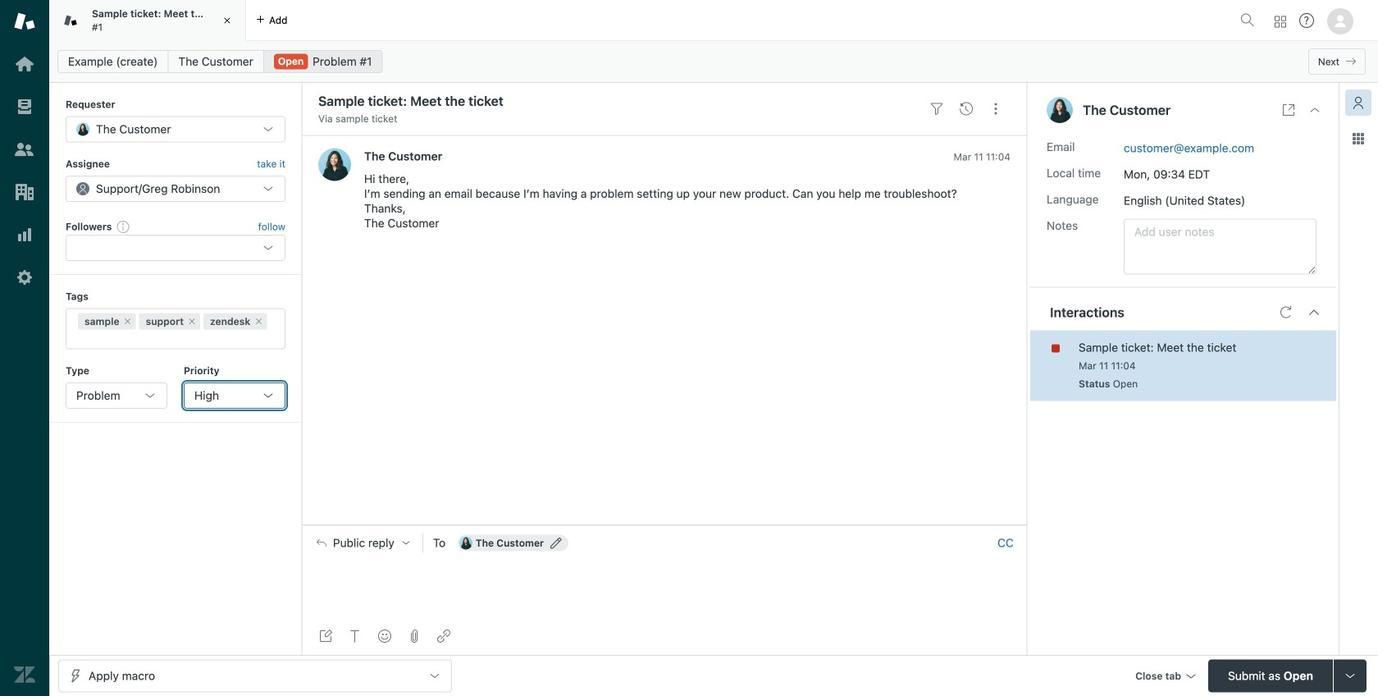 Task type: vqa. For each thing, say whether or not it's contained in the screenshot.
row
no



Task type: locate. For each thing, give the bounding box(es) containing it.
add link (cmd k) image
[[437, 630, 451, 643]]

admin image
[[14, 267, 35, 288]]

user image
[[1047, 97, 1074, 123]]

events image
[[960, 102, 973, 115]]

close image
[[219, 12, 236, 29], [1309, 103, 1322, 117]]

0 vertical spatial close image
[[219, 12, 236, 29]]

customer@example.com image
[[459, 536, 473, 550]]

0 horizontal spatial remove image
[[123, 316, 133, 326]]

1 vertical spatial close image
[[1309, 103, 1322, 117]]

organizations image
[[14, 181, 35, 203]]

get help image
[[1300, 13, 1315, 28]]

get started image
[[14, 53, 35, 75]]

main element
[[0, 0, 49, 696]]

0 horizontal spatial mar 11 11:04 text field
[[954, 151, 1011, 162]]

tab
[[49, 0, 246, 41]]

1 horizontal spatial remove image
[[254, 316, 264, 326]]

Subject field
[[315, 91, 919, 111]]

remove image left remove icon
[[123, 316, 133, 326]]

1 remove image from the left
[[123, 316, 133, 326]]

1 horizontal spatial mar 11 11:04 text field
[[1079, 360, 1136, 371]]

Mar 11 11:04 text field
[[954, 151, 1011, 162], [1079, 360, 1136, 371]]

remove image right remove icon
[[254, 316, 264, 326]]

add attachment image
[[408, 630, 421, 643]]

info on adding followers image
[[117, 220, 130, 233]]

remove image
[[123, 316, 133, 326], [254, 316, 264, 326]]

0 horizontal spatial close image
[[219, 12, 236, 29]]

customer context image
[[1353, 96, 1366, 109]]

zendesk products image
[[1276, 16, 1287, 27]]

apps image
[[1353, 132, 1366, 145]]

remove image
[[187, 316, 197, 326]]



Task type: describe. For each thing, give the bounding box(es) containing it.
close image inside 'tabs' tab list
[[219, 12, 236, 29]]

views image
[[14, 96, 35, 117]]

ticket actions image
[[990, 102, 1003, 115]]

zendesk support image
[[14, 11, 35, 32]]

displays possible ticket submission types image
[[1344, 669, 1358, 682]]

edit user image
[[551, 537, 562, 549]]

2 remove image from the left
[[254, 316, 264, 326]]

reporting image
[[14, 224, 35, 245]]

draft mode image
[[319, 630, 332, 643]]

avatar image
[[318, 148, 351, 181]]

view more details image
[[1283, 103, 1296, 117]]

secondary element
[[49, 45, 1379, 78]]

Add user notes text field
[[1124, 219, 1317, 275]]

1 vertical spatial mar 11 11:04 text field
[[1079, 360, 1136, 371]]

customers image
[[14, 139, 35, 160]]

insert emojis image
[[378, 630, 392, 643]]

tabs tab list
[[49, 0, 1234, 41]]

0 vertical spatial mar 11 11:04 text field
[[954, 151, 1011, 162]]

filter image
[[931, 102, 944, 115]]

1 horizontal spatial close image
[[1309, 103, 1322, 117]]

format text image
[[349, 630, 362, 643]]

hide composer image
[[658, 518, 671, 532]]

zendesk image
[[14, 664, 35, 685]]



